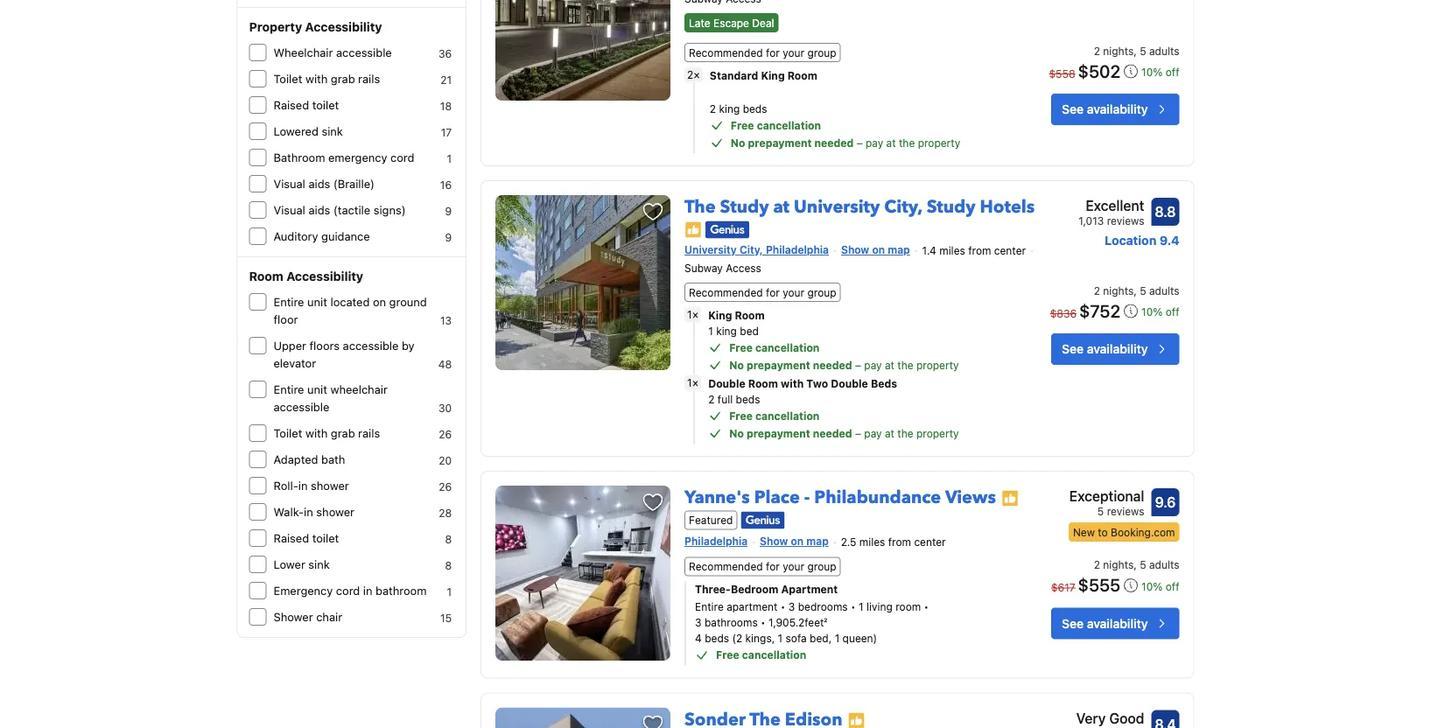 Task type: vqa. For each thing, say whether or not it's contained in the screenshot.
the 1 to the middle
no



Task type: describe. For each thing, give the bounding box(es) containing it.
off for the study at university city, study hotels
[[1166, 306, 1180, 318]]

1,013
[[1079, 215, 1104, 227]]

lowered
[[274, 125, 319, 138]]

2 king beds
[[710, 103, 768, 115]]

free for 2 full beds
[[730, 410, 753, 422]]

recommended for the
[[689, 286, 763, 299]]

, for the study at university city, study hotels
[[1134, 285, 1137, 297]]

full
[[718, 393, 733, 405]]

with for 26
[[306, 427, 328, 440]]

no for $502
[[731, 137, 746, 149]]

property for $502
[[918, 137, 961, 149]]

36
[[439, 47, 452, 60]]

needed for $752
[[813, 359, 853, 371]]

(braille)
[[334, 177, 375, 190]]

8 for lower sink
[[445, 560, 452, 572]]

2 vertical spatial –
[[855, 427, 862, 440]]

availability for the study at university city, study hotels
[[1087, 342, 1148, 356]]

1 see availability link from the top
[[1052, 94, 1180, 125]]

1 horizontal spatial university
[[794, 195, 880, 219]]

2 up $555
[[1094, 559, 1101, 572]]

property
[[249, 20, 302, 34]]

booking.com
[[1111, 526, 1176, 539]]

beds
[[871, 377, 898, 390]]

lowered sink
[[274, 125, 343, 138]]

1 vertical spatial this property is part of our preferred partner program. it's committed to providing excellent service and good value. it'll pay us a higher commission if you make a booking. image
[[1002, 490, 1019, 508]]

9.4
[[1160, 233, 1180, 248]]

2 vertical spatial the
[[898, 427, 914, 440]]

standard
[[710, 69, 759, 81]]

group for philabundance
[[808, 561, 837, 573]]

1 see from the top
[[1062, 102, 1084, 117]]

yanne's place - philabundance views
[[685, 486, 996, 510]]

on inside entire unit located on ground floor
[[373, 296, 386, 309]]

miles for 2.5
[[860, 537, 886, 549]]

room up bed
[[735, 309, 765, 321]]

room up floor
[[249, 269, 284, 284]]

emergency cord in bathroom
[[274, 584, 427, 598]]

recommended for your group for study
[[689, 286, 837, 299]]

0 vertical spatial 3
[[789, 601, 795, 614]]

accessibility for property accessibility
[[305, 20, 382, 34]]

philabundance
[[815, 486, 942, 510]]

group for university
[[808, 286, 837, 299]]

exceptional element
[[1069, 486, 1145, 507]]

wheelchair
[[331, 383, 388, 396]]

cancellation for 2 king beds
[[757, 119, 821, 131]]

1.4
[[923, 245, 937, 257]]

location 9.4
[[1105, 233, 1180, 248]]

1 for from the top
[[766, 46, 780, 59]]

shower for roll-in shower
[[311, 479, 349, 493]]

at up university city, philadelphia
[[774, 195, 790, 219]]

place
[[755, 486, 800, 510]]

2.5
[[841, 537, 857, 549]]

free for 1 king bed
[[730, 342, 753, 354]]

1 horizontal spatial city,
[[885, 195, 923, 219]]

10% off for the study at university city, study hotels
[[1142, 306, 1180, 318]]

• right room
[[924, 601, 929, 614]]

hotels
[[980, 195, 1035, 219]]

king for $752
[[716, 325, 737, 337]]

raised toilet for 18
[[274, 99, 339, 112]]

• up 1,905.2feet²
[[781, 601, 786, 614]]

1 vertical spatial city,
[[740, 244, 763, 256]]

21
[[441, 74, 452, 86]]

miles for 1.4
[[940, 245, 966, 257]]

roll-in shower
[[274, 479, 349, 493]]

cancellation for 1 king bed
[[756, 342, 820, 354]]

bed
[[740, 325, 759, 337]]

2 down standard
[[710, 103, 716, 115]]

1 vertical spatial with
[[781, 377, 804, 390]]

beds for 2 full beds
[[736, 393, 760, 405]]

scored 8.8 element
[[1152, 198, 1180, 226]]

2.5 miles from center
[[841, 537, 946, 549]]

aids for (braille)
[[309, 177, 330, 190]]

1 recommended for your group from the top
[[689, 46, 837, 59]]

9.6
[[1156, 494, 1176, 511]]

– for $752
[[855, 359, 862, 371]]

2 vertical spatial ×
[[692, 377, 699, 389]]

views
[[946, 486, 996, 510]]

nights for yanne's place - philabundance views
[[1104, 559, 1134, 572]]

yanne's
[[685, 486, 750, 510]]

2 nights , 5 adults for yanne's place - philabundance views
[[1094, 559, 1180, 572]]

two
[[807, 377, 829, 390]]

entire unit located on ground floor
[[274, 296, 427, 326]]

location
[[1105, 233, 1157, 248]]

access
[[726, 262, 762, 274]]

28
[[439, 507, 452, 519]]

room
[[896, 601, 921, 614]]

toilet for 18
[[312, 99, 339, 112]]

bedroom
[[731, 584, 779, 596]]

show on map for university
[[841, 244, 910, 256]]

free cancellation down the kings,
[[716, 649, 807, 662]]

very
[[1077, 710, 1106, 727]]

entire apartment • 3 bedrooms • 1 living room • 3 bathrooms • 1,905.2feet² 4 beds (2 kings, 1 sofa bed, 1 queen)
[[695, 601, 929, 645]]

room up 2 full beds
[[748, 377, 778, 390]]

standard king room
[[710, 69, 818, 81]]

on for the study at university city, study hotels
[[872, 244, 885, 256]]

2 vertical spatial pay
[[865, 427, 882, 440]]

16
[[440, 179, 452, 191]]

2 left full
[[709, 393, 715, 405]]

pay for $752
[[865, 359, 882, 371]]

2 vertical spatial no
[[730, 427, 744, 440]]

entire unit wheelchair accessible
[[274, 383, 388, 414]]

rails for 26
[[358, 427, 380, 440]]

1 10% from the top
[[1142, 66, 1163, 78]]

15
[[441, 612, 452, 624]]

2 up $752
[[1094, 285, 1101, 297]]

5 for $502
[[1140, 45, 1147, 57]]

-
[[805, 486, 810, 510]]

free cancellation for 2 full beds
[[730, 410, 820, 422]]

2 ×
[[687, 69, 700, 81]]

$555
[[1078, 575, 1121, 596]]

adapted bath
[[274, 453, 345, 466]]

13
[[440, 314, 452, 327]]

grab for 26
[[331, 427, 355, 440]]

2 vertical spatial prepayment
[[747, 427, 811, 440]]

1 double from the left
[[709, 377, 746, 390]]

1 group from the top
[[808, 46, 837, 59]]

for for study
[[766, 286, 780, 299]]

• up the kings,
[[761, 617, 766, 629]]

2 study from the left
[[927, 195, 976, 219]]

wheelchair accessible
[[274, 46, 392, 59]]

lower
[[274, 558, 305, 571]]

show for university
[[841, 244, 870, 256]]

nights for the study at university city, study hotels
[[1104, 285, 1134, 297]]

unit for wheelchair
[[307, 383, 327, 396]]

1 , from the top
[[1134, 45, 1137, 57]]

48
[[438, 358, 452, 370]]

by
[[402, 339, 415, 352]]

room accessibility
[[249, 269, 364, 284]]

(tactile
[[334, 204, 371, 217]]

property for $752
[[917, 359, 959, 371]]

2 vertical spatial in
[[363, 584, 373, 598]]

adapted
[[274, 453, 318, 466]]

upper
[[274, 339, 306, 352]]

guidance
[[321, 230, 370, 243]]

toilet for 26
[[274, 427, 302, 440]]

0 horizontal spatial cord
[[336, 584, 360, 598]]

from for 2.5
[[889, 537, 912, 549]]

18
[[440, 100, 452, 112]]

pay for $502
[[866, 137, 884, 149]]

9 for visual aids (tactile signs)
[[445, 205, 452, 217]]

accessibility for room accessibility
[[287, 269, 364, 284]]

map for philabundance
[[807, 535, 829, 548]]

in for roll-
[[298, 479, 308, 493]]

cancellation down the kings,
[[742, 649, 807, 662]]

see availability link for yanne's place - philabundance views
[[1052, 608, 1180, 640]]

the
[[685, 195, 716, 219]]

floor
[[274, 313, 298, 326]]

1 off from the top
[[1166, 66, 1180, 78]]

subway
[[685, 262, 723, 274]]

$617
[[1052, 582, 1076, 594]]

shower chair
[[274, 611, 342, 624]]

map for university
[[888, 244, 910, 256]]

1 your from the top
[[783, 46, 805, 59]]

lower sink
[[274, 558, 330, 571]]

5 for $555
[[1140, 559, 1147, 572]]

bath
[[321, 453, 345, 466]]

to
[[1098, 526, 1108, 539]]

no prepayment needed – pay at the property for $502
[[731, 137, 961, 149]]

at for standard king room
[[887, 137, 896, 149]]

1 see availability from the top
[[1062, 102, 1148, 117]]

room right standard
[[788, 69, 818, 81]]

0 horizontal spatial philadelphia
[[685, 535, 748, 548]]

1.4 miles from center subway access
[[685, 245, 1026, 274]]

yanne's place - philabundance views link
[[685, 479, 996, 510]]

emergency
[[274, 584, 333, 598]]

chair
[[316, 611, 342, 624]]

late
[[689, 17, 711, 29]]

sink for lower sink
[[309, 558, 330, 571]]

× for $752
[[692, 309, 699, 321]]

2 vertical spatial no prepayment needed – pay at the property
[[730, 427, 959, 440]]

new
[[1073, 526, 1095, 539]]

see for yanne's place - philabundance views
[[1062, 617, 1084, 631]]

$752
[[1080, 300, 1121, 321]]

17
[[441, 126, 452, 138]]

8.8
[[1155, 204, 1176, 220]]

see availability for yanne's place - philabundance views
[[1062, 617, 1148, 631]]

1 vertical spatial king
[[709, 309, 732, 321]]

exceptional 5 reviews
[[1070, 488, 1145, 518]]

walk-in shower
[[274, 506, 355, 519]]

bedrooms
[[798, 601, 848, 614]]

raised toilet for 8
[[274, 532, 339, 545]]

20
[[439, 454, 452, 467]]

very good
[[1077, 710, 1145, 727]]

aids for (tactile
[[309, 204, 330, 217]]

scored 9.6 element
[[1152, 489, 1180, 517]]

very good link
[[1070, 701, 1180, 729]]

1 recommended from the top
[[689, 46, 763, 59]]

1 × for king room
[[687, 309, 699, 321]]



Task type: locate. For each thing, give the bounding box(es) containing it.
escape
[[714, 17, 750, 29]]

1 vertical spatial center
[[915, 537, 946, 549]]

show down the study at university city, study hotels
[[841, 244, 870, 256]]

no prepayment needed – pay at the property for $752
[[730, 359, 959, 371]]

2 1 × from the top
[[687, 377, 699, 389]]

2 left standard
[[687, 69, 694, 81]]

toilet for 8
[[312, 532, 339, 545]]

reviews inside excellent 1,013 reviews
[[1107, 215, 1145, 227]]

needed for $502
[[815, 137, 854, 149]]

1 vertical spatial for
[[766, 286, 780, 299]]

2 vertical spatial needed
[[813, 427, 853, 440]]

entire
[[274, 296, 304, 309], [274, 383, 304, 396], [695, 601, 724, 614]]

1 horizontal spatial study
[[927, 195, 976, 219]]

× for $502
[[694, 69, 700, 81]]

very good element
[[1077, 708, 1145, 729]]

1 vertical spatial nights
[[1104, 285, 1134, 297]]

your up apartment
[[783, 561, 805, 573]]

1 vertical spatial pay
[[865, 359, 882, 371]]

1 horizontal spatial 3
[[789, 601, 795, 614]]

see availability link down the $502
[[1052, 94, 1180, 125]]

no down '2 king beds'
[[731, 137, 746, 149]]

bathrooms
[[705, 617, 758, 629]]

– for $502
[[857, 137, 863, 149]]

1 vertical spatial off
[[1166, 306, 1180, 318]]

the study at university city, study hotels link
[[685, 188, 1035, 219]]

adults for the study at university city, study hotels
[[1150, 285, 1180, 297]]

entire inside the entire apartment • 3 bedrooms • 1 living room • 3 bathrooms • 1,905.2feet² 4 beds (2 kings, 1 sofa bed, 1 queen)
[[695, 601, 724, 614]]

1 horizontal spatial from
[[969, 245, 992, 257]]

toilet with grab rails for 21
[[274, 72, 380, 85]]

raised toilet
[[274, 99, 339, 112], [274, 532, 339, 545]]

grab for 21
[[331, 72, 355, 85]]

group up the standard king room link
[[808, 46, 837, 59]]

1 vertical spatial prepayment
[[747, 359, 811, 371]]

1 vertical spatial entire
[[274, 383, 304, 396]]

raised up lower
[[274, 532, 309, 545]]

•
[[781, 601, 786, 614], [851, 601, 856, 614], [924, 601, 929, 614], [761, 617, 766, 629]]

1 8 from the top
[[445, 533, 452, 546]]

toilet for 21
[[274, 72, 302, 85]]

2 see availability from the top
[[1062, 342, 1148, 356]]

0 vertical spatial rails
[[358, 72, 380, 85]]

3 availability from the top
[[1087, 617, 1148, 631]]

0 vertical spatial from
[[969, 245, 992, 257]]

university up subway
[[685, 244, 737, 256]]

accessibility up wheelchair accessible at the left top
[[305, 20, 382, 34]]

0 vertical spatial 1 ×
[[687, 309, 699, 321]]

10% off right the $502
[[1142, 66, 1180, 78]]

5 inside exceptional 5 reviews
[[1098, 505, 1104, 518]]

accessible inside entire unit wheelchair accessible
[[274, 401, 329, 414]]

0 vertical spatial king
[[719, 103, 740, 115]]

0 horizontal spatial city,
[[740, 244, 763, 256]]

0 vertical spatial on
[[872, 244, 885, 256]]

– up double room with two double beds link at the bottom of the page
[[855, 359, 862, 371]]

1 vertical spatial aids
[[309, 204, 330, 217]]

double room with two double beds link
[[709, 376, 991, 391]]

2 toilet from the top
[[312, 532, 339, 545]]

group up apartment
[[808, 561, 837, 573]]

beds for 2 king beds
[[743, 103, 768, 115]]

1 vertical spatial miles
[[860, 537, 886, 549]]

king
[[719, 103, 740, 115], [716, 325, 737, 337]]

show on map down -
[[760, 535, 829, 548]]

2 26 from the top
[[439, 481, 452, 493]]

walk-
[[274, 506, 304, 519]]

1 vertical spatial 26
[[439, 481, 452, 493]]

1 vertical spatial 8
[[445, 560, 452, 572]]

this property is part of our preferred partner program. it's committed to providing excellent service and good value. it'll pay us a higher commission if you make a booking. image right views
[[1002, 490, 1019, 508]]

late escape deal
[[689, 17, 775, 29]]

in left bathroom
[[363, 584, 373, 598]]

1 rails from the top
[[358, 72, 380, 85]]

good
[[1110, 710, 1145, 727]]

entire for entire unit wheelchair accessible
[[274, 383, 304, 396]]

1 vertical spatial 2 nights , 5 adults
[[1094, 285, 1180, 297]]

deal
[[752, 17, 775, 29]]

0 horizontal spatial this property is part of our preferred partner program. it's committed to providing excellent service and good value. it'll pay us a higher commission if you make a booking. image
[[685, 221, 702, 239]]

0 vertical spatial for
[[766, 46, 780, 59]]

with up adapted bath
[[306, 427, 328, 440]]

1 horizontal spatial miles
[[940, 245, 966, 257]]

2 vertical spatial on
[[791, 535, 804, 548]]

study up university city, philadelphia
[[720, 195, 769, 219]]

the up the study at university city, study hotels link
[[899, 137, 915, 149]]

3 10% off from the top
[[1142, 581, 1180, 593]]

1 vertical spatial cord
[[336, 584, 360, 598]]

free cancellation
[[731, 119, 821, 131], [730, 342, 820, 354], [730, 410, 820, 422], [716, 649, 807, 662]]

2 your from the top
[[783, 286, 805, 299]]

10% off for yanne's place - philabundance views
[[1142, 581, 1180, 593]]

0 vertical spatial toilet
[[274, 72, 302, 85]]

apartment
[[727, 601, 778, 614]]

king for $502
[[719, 103, 740, 115]]

2 nights from the top
[[1104, 285, 1134, 297]]

bathroom
[[376, 584, 427, 598]]

2 vertical spatial entire
[[695, 601, 724, 614]]

1 vertical spatial grab
[[331, 427, 355, 440]]

accessible inside upper floors accessible by elevator
[[343, 339, 399, 352]]

reviews inside exceptional 5 reviews
[[1107, 505, 1145, 518]]

standard king room link
[[710, 67, 991, 83]]

king
[[761, 69, 785, 81], [709, 309, 732, 321]]

1 toilet from the top
[[312, 99, 339, 112]]

rails down wheelchair accessible at the left top
[[358, 72, 380, 85]]

at for double room with two double beds
[[885, 427, 895, 440]]

1 vertical spatial visual
[[274, 204, 305, 217]]

recommended for your group up standard king room
[[689, 46, 837, 59]]

0 vertical spatial needed
[[815, 137, 854, 149]]

visual for visual aids (braille)
[[274, 177, 305, 190]]

1 nights from the top
[[1104, 45, 1134, 57]]

2 up the $502
[[1094, 45, 1101, 57]]

$558
[[1049, 67, 1076, 80]]

0 vertical spatial recommended for your group
[[689, 46, 837, 59]]

raised toilet up lowered sink
[[274, 99, 339, 112]]

free for 2 king beds
[[731, 119, 754, 131]]

0 vertical spatial see availability link
[[1052, 94, 1180, 125]]

0 vertical spatial aids
[[309, 177, 330, 190]]

1 horizontal spatial king
[[761, 69, 785, 81]]

recommended for your group up the three-bedroom apartment
[[689, 561, 837, 573]]

from inside 1.4 miles from center subway access
[[969, 245, 992, 257]]

city, up 1.4
[[885, 195, 923, 219]]

3 your from the top
[[783, 561, 805, 573]]

show on map down the study at university city, study hotels
[[841, 244, 910, 256]]

0 vertical spatial accessible
[[336, 46, 392, 59]]

toilet up lowered sink
[[312, 99, 339, 112]]

1 vertical spatial raised
[[274, 532, 309, 545]]

accessible down elevator
[[274, 401, 329, 414]]

1 vertical spatial university
[[685, 244, 737, 256]]

study up 1.4
[[927, 195, 976, 219]]

1 vertical spatial –
[[855, 359, 862, 371]]

2 rails from the top
[[358, 427, 380, 440]]

needed down two
[[813, 427, 853, 440]]

entire down three- in the bottom of the page
[[695, 601, 724, 614]]

property accessibility
[[249, 20, 382, 34]]

9 for auditory guidance
[[445, 231, 452, 243]]

the
[[899, 137, 915, 149], [898, 359, 914, 371], [898, 427, 914, 440]]

rails
[[358, 72, 380, 85], [358, 427, 380, 440]]

your for -
[[783, 561, 805, 573]]

free cancellation down bed
[[730, 342, 820, 354]]

2 raised toilet from the top
[[274, 532, 339, 545]]

1 vertical spatial raised toilet
[[274, 532, 339, 545]]

3 group from the top
[[808, 561, 837, 573]]

3 recommended from the top
[[689, 561, 763, 573]]

1 horizontal spatial philadelphia
[[766, 244, 829, 256]]

0 vertical spatial in
[[298, 479, 308, 493]]

king right standard
[[761, 69, 785, 81]]

visual aids (tactile signs)
[[274, 204, 406, 217]]

2 toilet from the top
[[274, 427, 302, 440]]

the up double room with two double beds link at the bottom of the page
[[898, 359, 914, 371]]

free down 2 full beds
[[730, 410, 753, 422]]

apartment
[[781, 584, 838, 596]]

for for place
[[766, 561, 780, 573]]

the study at university city, study hotels image
[[496, 195, 671, 370]]

26 up the 20
[[439, 428, 452, 440]]

0 vertical spatial see
[[1062, 102, 1084, 117]]

accessibility
[[305, 20, 382, 34], [287, 269, 364, 284]]

toilet with grab rails for 26
[[274, 427, 380, 440]]

1 vertical spatial unit
[[307, 383, 327, 396]]

26 for roll-in shower
[[439, 481, 452, 493]]

1 toilet with grab rails from the top
[[274, 72, 380, 85]]

king room
[[709, 309, 765, 321]]

1 vertical spatial sink
[[309, 558, 330, 571]]

at up beds
[[885, 359, 895, 371]]

5
[[1140, 45, 1147, 57], [1140, 285, 1147, 297], [1098, 505, 1104, 518], [1140, 559, 1147, 572]]

2 nights , 5 adults
[[1094, 45, 1180, 57], [1094, 285, 1180, 297], [1094, 559, 1180, 572]]

2 double from the left
[[831, 377, 868, 390]]

raised for 18
[[274, 99, 309, 112]]

30
[[439, 402, 452, 414]]

from down 'philabundance'
[[889, 537, 912, 549]]

map left 1.4
[[888, 244, 910, 256]]

this property is part of our preferred partner program. it's committed to providing excellent service and good value. it'll pay us a higher commission if you make a booking. image down the
[[685, 221, 702, 239]]

0 vertical spatial reviews
[[1107, 215, 1145, 227]]

8 down 28
[[445, 533, 452, 546]]

excellent element
[[1079, 195, 1145, 216]]

miles right 1.4
[[940, 245, 966, 257]]

1 raised from the top
[[274, 99, 309, 112]]

shower down bath
[[311, 479, 349, 493]]

university up 1.4 miles from center subway access
[[794, 195, 880, 219]]

center for 2.5 miles from center
[[915, 537, 946, 549]]

no up 2 full beds
[[730, 359, 744, 371]]

• down three-bedroom apartment link
[[851, 601, 856, 614]]

0 horizontal spatial show on map
[[760, 535, 829, 548]]

see availability down $752
[[1062, 342, 1148, 356]]

1 reviews from the top
[[1107, 215, 1145, 227]]

1 visual from the top
[[274, 177, 305, 190]]

see availability link down $555
[[1052, 608, 1180, 640]]

signs)
[[374, 204, 406, 217]]

1 vertical spatial 10% off
[[1142, 306, 1180, 318]]

1 adults from the top
[[1150, 45, 1180, 57]]

2 10% off from the top
[[1142, 306, 1180, 318]]

0 vertical spatial this property is part of our preferred partner program. it's committed to providing excellent service and good value. it'll pay us a higher commission if you make a booking. image
[[685, 221, 702, 239]]

toilet with grab rails down wheelchair accessible at the left top
[[274, 72, 380, 85]]

3 adults from the top
[[1150, 559, 1180, 572]]

1 vertical spatial from
[[889, 537, 912, 549]]

1 26 from the top
[[439, 428, 452, 440]]

1 king bed
[[709, 325, 759, 337]]

bathroom
[[274, 151, 325, 164]]

2 see availability link from the top
[[1052, 334, 1180, 365]]

sink for lowered sink
[[322, 125, 343, 138]]

2 nights , 5 adults down booking.com
[[1094, 559, 1180, 572]]

bathroom emergency cord
[[274, 151, 415, 164]]

new to booking.com
[[1073, 526, 1176, 539]]

3 10% from the top
[[1142, 581, 1163, 593]]

1 vertical spatial recommended
[[689, 286, 763, 299]]

3 see availability from the top
[[1062, 617, 1148, 631]]

on for yanne's place - philabundance views
[[791, 535, 804, 548]]

2
[[1094, 45, 1101, 57], [687, 69, 694, 81], [710, 103, 716, 115], [1094, 285, 1101, 297], [709, 393, 715, 405], [1094, 559, 1101, 572]]

from for 1.4
[[969, 245, 992, 257]]

(2
[[732, 633, 743, 645]]

toilet with grab rails up bath
[[274, 427, 380, 440]]

3 see from the top
[[1062, 617, 1084, 631]]

1 vertical spatial your
[[783, 286, 805, 299]]

0 vertical spatial king
[[761, 69, 785, 81]]

located
[[331, 296, 370, 309]]

on down the study at university city, study hotels
[[872, 244, 885, 256]]

3 see availability link from the top
[[1052, 608, 1180, 640]]

sofa
[[786, 633, 807, 645]]

the for $502
[[899, 137, 915, 149]]

emergency
[[328, 151, 387, 164]]

2 adults from the top
[[1150, 285, 1180, 297]]

1 availability from the top
[[1087, 102, 1148, 117]]

show down place
[[760, 535, 788, 548]]

upper floors accessible by elevator
[[274, 339, 415, 370]]

with down wheelchair
[[306, 72, 328, 85]]

2 , from the top
[[1134, 285, 1137, 297]]

0 vertical spatial 26
[[439, 428, 452, 440]]

2 see from the top
[[1062, 342, 1084, 356]]

10% for the study at university city, study hotels
[[1142, 306, 1163, 318]]

3 2 nights , 5 adults from the top
[[1094, 559, 1180, 572]]

5 for $752
[[1140, 285, 1147, 297]]

entire inside entire unit located on ground floor
[[274, 296, 304, 309]]

3 up "4"
[[695, 617, 702, 629]]

prepayment down double room with two double beds in the bottom of the page
[[747, 427, 811, 440]]

8 for raised toilet
[[445, 533, 452, 546]]

0 vertical spatial accessibility
[[305, 20, 382, 34]]

exceptional
[[1070, 488, 1145, 505]]

prepayment for $752
[[747, 359, 811, 371]]

0 vertical spatial off
[[1166, 66, 1180, 78]]

0 vertical spatial 8
[[445, 533, 452, 546]]

0 vertical spatial shower
[[311, 479, 349, 493]]

1 vertical spatial see availability
[[1062, 342, 1148, 356]]

floors
[[310, 339, 340, 352]]

visual
[[274, 177, 305, 190], [274, 204, 305, 217]]

availability
[[1087, 102, 1148, 117], [1087, 342, 1148, 356], [1087, 617, 1148, 631]]

entire down elevator
[[274, 383, 304, 396]]

toilet up adapted
[[274, 427, 302, 440]]

2 group from the top
[[808, 286, 837, 299]]

auditory
[[274, 230, 318, 243]]

toilet with grab rails
[[274, 72, 380, 85], [274, 427, 380, 440]]

1 × for double room with two double beds
[[687, 377, 699, 389]]

miles right 2.5
[[860, 537, 886, 549]]

adults for yanne's place - philabundance views
[[1150, 559, 1180, 572]]

free cancellation down '2 king beds'
[[731, 119, 821, 131]]

2 toilet with grab rails from the top
[[274, 427, 380, 440]]

3 , from the top
[[1134, 559, 1137, 572]]

availability for yanne's place - philabundance views
[[1087, 617, 1148, 631]]

roll-
[[274, 479, 298, 493]]

off for yanne's place - philabundance views
[[1166, 581, 1180, 593]]

beds right "4"
[[705, 633, 729, 645]]

double
[[709, 377, 746, 390], [831, 377, 868, 390]]

2 grab from the top
[[331, 427, 355, 440]]

ground
[[389, 296, 427, 309]]

3 nights from the top
[[1104, 559, 1134, 572]]

0 horizontal spatial 3
[[695, 617, 702, 629]]

study
[[720, 195, 769, 219], [927, 195, 976, 219]]

entire up floor
[[274, 296, 304, 309]]

0 horizontal spatial center
[[915, 537, 946, 549]]

0 vertical spatial no prepayment needed – pay at the property
[[731, 137, 961, 149]]

2 vertical spatial property
[[917, 427, 959, 440]]

2 availability from the top
[[1087, 342, 1148, 356]]

at
[[887, 137, 896, 149], [774, 195, 790, 219], [885, 359, 895, 371], [885, 427, 895, 440]]

0 horizontal spatial map
[[807, 535, 829, 548]]

0 horizontal spatial show
[[760, 535, 788, 548]]

room
[[788, 69, 818, 81], [249, 269, 284, 284], [735, 309, 765, 321], [748, 377, 778, 390]]

no
[[731, 137, 746, 149], [730, 359, 744, 371], [730, 427, 744, 440]]

cord right emergency
[[391, 151, 415, 164]]

2 unit from the top
[[307, 383, 327, 396]]

2 8 from the top
[[445, 560, 452, 572]]

$836
[[1050, 307, 1077, 320]]

1 study from the left
[[720, 195, 769, 219]]

10% right $555
[[1142, 581, 1163, 593]]

2 9 from the top
[[445, 231, 452, 243]]

2 vertical spatial off
[[1166, 581, 1180, 593]]

– up the study at university city, study hotels link
[[857, 137, 863, 149]]

center for 1.4 miles from center subway access
[[995, 245, 1026, 257]]

wyndham philadelphia-historic district image
[[496, 0, 671, 100]]

sink
[[322, 125, 343, 138], [309, 558, 330, 571]]

9
[[445, 205, 452, 217], [445, 231, 452, 243]]

your
[[783, 46, 805, 59], [783, 286, 805, 299], [783, 561, 805, 573]]

accessible
[[336, 46, 392, 59], [343, 339, 399, 352], [274, 401, 329, 414]]

0 vertical spatial nights
[[1104, 45, 1134, 57]]

free cancellation for 1 king bed
[[730, 342, 820, 354]]

your up standard king room
[[783, 46, 805, 59]]

2 raised from the top
[[274, 532, 309, 545]]

double room with two double beds
[[709, 377, 898, 390]]

0 vertical spatial prepayment
[[748, 137, 812, 149]]

2 nights , 5 adults up the $502
[[1094, 45, 1180, 57]]

2 off from the top
[[1166, 306, 1180, 318]]

2 recommended from the top
[[689, 286, 763, 299]]

3 for from the top
[[766, 561, 780, 573]]

1 vertical spatial rails
[[358, 427, 380, 440]]

0 vertical spatial raised toilet
[[274, 99, 339, 112]]

off down 9.4
[[1166, 306, 1180, 318]]

1 2 nights , 5 adults from the top
[[1094, 45, 1180, 57]]

at for king room
[[885, 359, 895, 371]]

1 vertical spatial see availability link
[[1052, 334, 1180, 365]]

no prepayment needed – pay at the property
[[731, 137, 961, 149], [730, 359, 959, 371], [730, 427, 959, 440]]

this property is part of our preferred partner program. it's committed to providing excellent service and good value. it'll pay us a higher commission if you make a booking. image
[[685, 221, 702, 239], [1002, 490, 1019, 508], [848, 712, 866, 729], [848, 712, 866, 729]]

1 grab from the top
[[331, 72, 355, 85]]

2 vertical spatial availability
[[1087, 617, 1148, 631]]

university
[[794, 195, 880, 219], [685, 244, 737, 256]]

reviews for the study at university city, study hotels
[[1107, 215, 1145, 227]]

1 horizontal spatial cord
[[391, 151, 415, 164]]

no prepayment needed – pay at the property down double room with two double beds link at the bottom of the page
[[730, 427, 959, 440]]

1 9 from the top
[[445, 205, 452, 217]]

10% for yanne's place - philabundance views
[[1142, 581, 1163, 593]]

raised for 8
[[274, 532, 309, 545]]

scored 8.4 element
[[1152, 711, 1180, 729]]

see availability link down $752
[[1052, 334, 1180, 365]]

city, up access
[[740, 244, 763, 256]]

visual for visual aids (tactile signs)
[[274, 204, 305, 217]]

2 visual from the top
[[274, 204, 305, 217]]

0 vertical spatial group
[[808, 46, 837, 59]]

see down $558
[[1062, 102, 1084, 117]]

center inside 1.4 miles from center subway access
[[995, 245, 1026, 257]]

miles inside 1.4 miles from center subway access
[[940, 245, 966, 257]]

king room link
[[709, 307, 991, 323]]

3 up 1,905.2feet²
[[789, 601, 795, 614]]

8
[[445, 533, 452, 546], [445, 560, 452, 572]]

1 vertical spatial shower
[[316, 506, 355, 519]]

0 vertical spatial city,
[[885, 195, 923, 219]]

2 aids from the top
[[309, 204, 330, 217]]

0 vertical spatial cord
[[391, 151, 415, 164]]

1 vertical spatial accessible
[[343, 339, 399, 352]]

genius discounts available at this property. image
[[706, 221, 750, 239], [706, 221, 750, 239], [741, 512, 785, 529], [741, 512, 785, 529]]

prepayment down '2 king beds'
[[748, 137, 812, 149]]

1 toilet from the top
[[274, 72, 302, 85]]

your for at
[[783, 286, 805, 299]]

on down place
[[791, 535, 804, 548]]

1
[[447, 152, 452, 165], [687, 309, 692, 321], [709, 325, 713, 337], [687, 377, 692, 389], [447, 586, 452, 598], [859, 601, 864, 614], [778, 633, 783, 645], [835, 633, 840, 645]]

cancellation down '2 king beds'
[[757, 119, 821, 131]]

10% off right $752
[[1142, 306, 1180, 318]]

entire for entire unit located on ground floor
[[274, 296, 304, 309]]

free down (2
[[716, 649, 740, 662]]

2 10% from the top
[[1142, 306, 1163, 318]]

nights up the $502
[[1104, 45, 1134, 57]]

1 unit from the top
[[307, 296, 327, 309]]

0 horizontal spatial on
[[373, 296, 386, 309]]

2 vertical spatial recommended for your group
[[689, 561, 837, 573]]

2 reviews from the top
[[1107, 505, 1145, 518]]

0 vertical spatial sink
[[322, 125, 343, 138]]

0 vertical spatial beds
[[743, 103, 768, 115]]

1 vertical spatial see
[[1062, 342, 1084, 356]]

1 aids from the top
[[309, 177, 330, 190]]

1 10% off from the top
[[1142, 66, 1180, 78]]

with for 21
[[306, 72, 328, 85]]

, for yanne's place - philabundance views
[[1134, 559, 1137, 572]]

no for $752
[[730, 359, 744, 371]]

recommended for your group for place
[[689, 561, 837, 573]]

show on map for philabundance
[[760, 535, 829, 548]]

0 vertical spatial –
[[857, 137, 863, 149]]

center
[[995, 245, 1026, 257], [915, 537, 946, 549]]

2 for from the top
[[766, 286, 780, 299]]

3 off from the top
[[1166, 581, 1180, 593]]

2 horizontal spatial on
[[872, 244, 885, 256]]

1 raised toilet from the top
[[274, 99, 339, 112]]

1 vertical spatial toilet
[[274, 427, 302, 440]]

1 vertical spatial adults
[[1150, 285, 1180, 297]]

unit
[[307, 296, 327, 309], [307, 383, 327, 396]]

2 nights , 5 adults up $752
[[1094, 285, 1180, 297]]

this property is part of our preferred partner program. it's committed to providing excellent service and good value. it'll pay us a higher commission if you make a booking. image
[[685, 221, 702, 239], [1002, 490, 1019, 508]]

in
[[298, 479, 308, 493], [304, 506, 313, 519], [363, 584, 373, 598]]

free cancellation down double room with two double beds in the bottom of the page
[[730, 410, 820, 422]]

recommended up standard
[[689, 46, 763, 59]]

unit for located
[[307, 296, 327, 309]]

1,905.2feet²
[[769, 617, 828, 629]]

grab
[[331, 72, 355, 85], [331, 427, 355, 440]]

2 vertical spatial nights
[[1104, 559, 1134, 572]]

shower down roll-in shower
[[316, 506, 355, 519]]

prepayment for $502
[[748, 137, 812, 149]]

with left two
[[781, 377, 804, 390]]

visual down bathroom
[[274, 177, 305, 190]]

2 2 nights , 5 adults from the top
[[1094, 285, 1180, 297]]

availability down the $502
[[1087, 102, 1148, 117]]

from right 1.4
[[969, 245, 992, 257]]

see availability for the study at university city, study hotels
[[1062, 342, 1148, 356]]

unit inside entire unit located on ground floor
[[307, 296, 327, 309]]

recommended for yanne's
[[689, 561, 763, 573]]

availability down $555
[[1087, 617, 1148, 631]]

recommended up three- in the bottom of the page
[[689, 561, 763, 573]]

unit inside entire unit wheelchair accessible
[[307, 383, 327, 396]]

yanne's place - philabundance views image
[[496, 486, 671, 661]]

0 vertical spatial miles
[[940, 245, 966, 257]]

see availability link for the study at university city, study hotels
[[1052, 334, 1180, 365]]

3 recommended for your group from the top
[[689, 561, 837, 573]]

see down $617
[[1062, 617, 1084, 631]]

beds inside the entire apartment • 3 bedrooms • 1 living room • 3 bathrooms • 1,905.2feet² 4 beds (2 kings, 1 sofa bed, 1 queen)
[[705, 633, 729, 645]]

0 horizontal spatial double
[[709, 377, 746, 390]]

on left ground
[[373, 296, 386, 309]]

0 horizontal spatial from
[[889, 537, 912, 549]]

grab up bath
[[331, 427, 355, 440]]

needed
[[815, 137, 854, 149], [813, 359, 853, 371], [813, 427, 853, 440]]

see for the study at university city, study hotels
[[1062, 342, 1084, 356]]

2 vertical spatial for
[[766, 561, 780, 573]]

no down 2 full beds
[[730, 427, 744, 440]]

shower for walk-in shower
[[316, 506, 355, 519]]

featured
[[689, 514, 733, 527]]

1 1 × from the top
[[687, 309, 699, 321]]

1 vertical spatial no
[[730, 359, 744, 371]]

2 recommended for your group from the top
[[689, 286, 837, 299]]

the for $752
[[898, 359, 914, 371]]

philadelphia down the study at university city, study hotels
[[766, 244, 829, 256]]

show for philabundance
[[760, 535, 788, 548]]

excellent 1,013 reviews
[[1079, 198, 1145, 227]]

1 vertical spatial map
[[807, 535, 829, 548]]

26 for toilet with grab rails
[[439, 428, 452, 440]]

double right two
[[831, 377, 868, 390]]

entire inside entire unit wheelchair accessible
[[274, 383, 304, 396]]

king up '1 king bed'
[[709, 309, 732, 321]]

needed up two
[[813, 359, 853, 371]]

free cancellation for 2 king beds
[[731, 119, 821, 131]]

1 vertical spatial toilet with grab rails
[[274, 427, 380, 440]]

reviews for yanne's place - philabundance views
[[1107, 505, 1145, 518]]

accessible left by
[[343, 339, 399, 352]]

no prepayment needed – pay at the property up double room with two double beds link at the bottom of the page
[[730, 359, 959, 371]]

2 vertical spatial ,
[[1134, 559, 1137, 572]]

0 vertical spatial pay
[[866, 137, 884, 149]]



